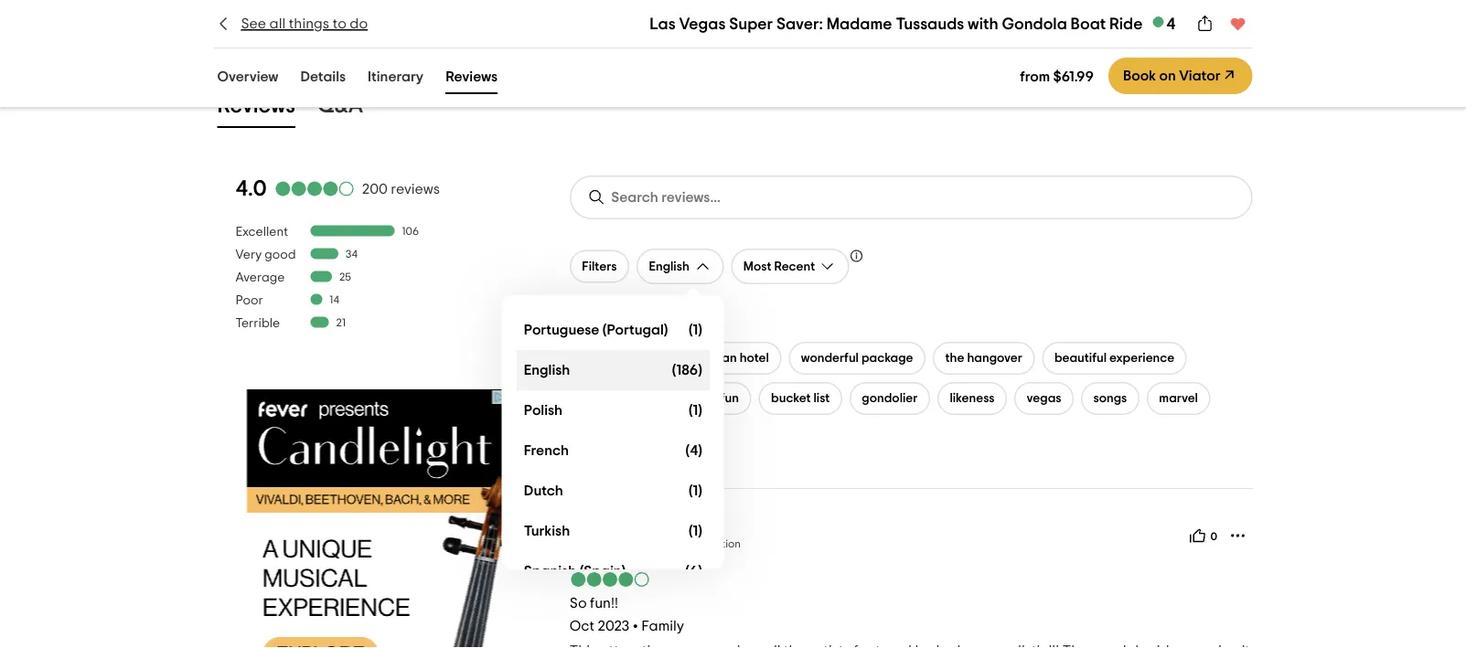Task type: vqa. For each thing, say whether or not it's contained in the screenshot.
the left the with
no



Task type: describe. For each thing, give the bounding box(es) containing it.
tab list containing overview
[[192, 60, 523, 98]]

portuguese
[[524, 323, 599, 337]]

book on viator
[[1123, 69, 1221, 83]]

venetian
[[687, 352, 737, 365]]

(1) for portuguese (portugal)
[[688, 323, 702, 337]]

the hangover
[[945, 352, 1023, 365]]

very
[[236, 248, 262, 261]]

vegas
[[679, 16, 726, 32]]

4.0
[[236, 178, 267, 200]]

marvel button
[[1147, 382, 1211, 415]]

200 reviews
[[362, 181, 440, 196]]

so fun!! link
[[570, 596, 618, 610]]

option containing turkish
[[516, 511, 709, 551]]

$61.99
[[1053, 69, 1094, 84]]

average
[[236, 271, 285, 284]]

advertisement region
[[247, 389, 522, 649]]

(186)
[[672, 363, 702, 378]]

polish
[[524, 403, 562, 418]]

las
[[650, 16, 676, 32]]

25
[[339, 272, 351, 283]]

1 contribution
[[673, 539, 741, 550]]

option containing polish
[[516, 390, 709, 431]]

lots
[[683, 392, 703, 405]]

itinerary button
[[364, 64, 427, 94]]

0
[[1211, 532, 1217, 543]]

so
[[570, 596, 587, 610]]

bucket
[[771, 392, 811, 405]]

list
[[814, 392, 830, 405]]

beautiful experience button
[[1042, 342, 1187, 375]]

0 horizontal spatial 4.0 of 5 bubbles image
[[274, 181, 355, 196]]

0 button
[[1184, 521, 1223, 550]]

(1) for polish
[[688, 403, 702, 418]]

option containing english
[[516, 350, 709, 390]]

venetian hotel button
[[674, 342, 781, 375]]

experience
[[1110, 352, 1175, 365]]

4
[[1167, 16, 1176, 32]]

q&a
[[317, 94, 363, 116]]

lots of fun button
[[670, 382, 751, 415]]

wonderful package
[[801, 352, 913, 365]]

so fun!! oct 2023 • family
[[570, 596, 684, 634]]

fun
[[721, 392, 739, 405]]

likeness
[[950, 392, 995, 405]]

package
[[862, 352, 913, 365]]

1
[[673, 539, 677, 550]]

to
[[333, 16, 347, 31]]

do
[[350, 16, 368, 31]]

open options menu image
[[1229, 527, 1247, 545]]

hotel
[[740, 352, 769, 365]]

1 vertical spatial 4.0 of 5 bubbles image
[[570, 572, 650, 587]]

wonderful
[[801, 352, 859, 365]]

good
[[265, 248, 296, 261]]

mentions
[[625, 315, 684, 330]]

fun!!
[[590, 596, 618, 610]]

spanish
[[524, 564, 576, 579]]

most recent
[[744, 260, 815, 273]]

details button
[[297, 64, 349, 94]]

bucket list
[[771, 392, 830, 405]]

(4)
[[685, 443, 702, 458]]

contribution
[[679, 539, 741, 550]]

gondolier
[[862, 392, 918, 405]]

remove from trip image
[[1229, 15, 1247, 33]]

wonderful package button
[[789, 342, 926, 375]]

likeness button
[[938, 382, 1007, 415]]

english inside list box
[[524, 363, 570, 378]]

most
[[744, 260, 772, 273]]

overview
[[217, 69, 279, 84]]



Task type: locate. For each thing, give the bounding box(es) containing it.
filter reviews element
[[236, 224, 533, 338]]

boat
[[1071, 16, 1106, 32]]

reviews
[[391, 181, 440, 196]]

1 horizontal spatial reviews button
[[442, 64, 501, 94]]

list box
[[502, 295, 724, 592]]

filters
[[582, 260, 617, 273]]

marvel
[[1159, 392, 1198, 405]]

reviews button right itinerary 'button'
[[442, 64, 501, 94]]

popular mentions
[[570, 315, 684, 330]]

lots of fun
[[683, 392, 739, 405]]

1 option from the top
[[516, 310, 709, 350]]

see all things to do
[[241, 16, 368, 31]]

4.0 of 5 bubbles image left 200
[[274, 181, 355, 196]]

5 option from the top
[[516, 471, 709, 511]]

reviews button
[[442, 64, 501, 94], [214, 89, 299, 128]]

Search search field
[[611, 189, 764, 206]]

(1) right 1
[[688, 524, 702, 539]]

ride
[[1110, 16, 1143, 32]]

share image
[[1196, 15, 1214, 33]]

•
[[633, 619, 638, 634]]

0 horizontal spatial reviews button
[[214, 89, 299, 128]]

(1) down (4)
[[688, 484, 702, 498]]

6 option from the top
[[516, 511, 709, 551]]

14
[[330, 295, 339, 306]]

turkish
[[524, 524, 570, 539]]

21
[[336, 318, 346, 329]]

200
[[362, 181, 388, 196]]

(1) for turkish
[[688, 524, 702, 539]]

viator
[[1179, 69, 1221, 83]]

portuguese (portugal)
[[524, 323, 668, 337]]

book
[[1123, 69, 1156, 83]]

gondola
[[1002, 16, 1067, 32]]

1 vertical spatial reviews
[[217, 94, 295, 116]]

0 horizontal spatial reviews
[[217, 94, 295, 116]]

tab list containing reviews
[[192, 85, 1275, 132]]

1 (1) from the top
[[688, 323, 702, 337]]

reviews right itinerary
[[446, 69, 498, 84]]

3 (1) from the top
[[688, 484, 702, 498]]

0 vertical spatial english
[[649, 260, 690, 273]]

dutch
[[524, 484, 563, 498]]

songs
[[1094, 392, 1127, 405]]

see
[[241, 16, 266, 31]]

(1) up venetian
[[688, 323, 702, 337]]

vegas
[[1027, 392, 1061, 405]]

2023
[[598, 619, 630, 634]]

see all things to do link
[[214, 14, 368, 34]]

beautiful experience
[[1055, 352, 1175, 365]]

venetian hotel
[[687, 352, 769, 365]]

very good
[[236, 248, 296, 261]]

(1) left the "of"
[[688, 403, 702, 418]]

english up mentions
[[649, 260, 690, 273]]

34
[[346, 249, 357, 260]]

filters button
[[570, 250, 629, 283]]

beautiful
[[1055, 352, 1107, 365]]

option containing portuguese (portugal)
[[516, 310, 709, 350]]

of
[[706, 392, 718, 405]]

option containing spanish (spain)
[[516, 551, 709, 592]]

itinerary
[[368, 69, 424, 84]]

overview button
[[214, 64, 282, 94]]

2 (1) from the top
[[688, 403, 702, 418]]

the hangover button
[[933, 342, 1035, 375]]

with
[[968, 16, 999, 32]]

english up polish on the left bottom
[[524, 363, 570, 378]]

q&a button
[[314, 89, 367, 128]]

english inside english dropdown button
[[649, 260, 690, 273]]

4.0 of 5 bubbles image up fun!!
[[570, 572, 650, 587]]

details
[[300, 69, 346, 84]]

most recent button
[[731, 249, 849, 284]]

2 option from the top
[[516, 350, 709, 390]]

family
[[642, 619, 684, 634]]

option containing dutch
[[516, 471, 709, 511]]

all
[[269, 16, 286, 31]]

1 vertical spatial english
[[524, 363, 570, 378]]

oct
[[570, 619, 595, 634]]

4 (1) from the top
[[688, 524, 702, 539]]

7 option from the top
[[516, 551, 709, 592]]

popular
[[570, 315, 622, 330]]

(1)
[[688, 323, 702, 337], [688, 403, 702, 418], [688, 484, 702, 498], [688, 524, 702, 539]]

gondolier button
[[850, 382, 930, 415]]

madame
[[827, 16, 892, 32]]

4.0 of 5 bubbles image
[[274, 181, 355, 196], [570, 572, 650, 587]]

4 option from the top
[[516, 431, 709, 471]]

1 tab list from the top
[[192, 60, 523, 98]]

option containing french
[[516, 431, 709, 471]]

1 horizontal spatial english
[[649, 260, 690, 273]]

(portugal)
[[602, 323, 668, 337]]

tussauds
[[896, 16, 964, 32]]

las vegas super saver: madame tussauds with gondola boat ride
[[650, 16, 1143, 32]]

from
[[1020, 69, 1050, 84]]

reviews button down overview on the top left
[[214, 89, 299, 128]]

0 vertical spatial reviews
[[446, 69, 498, 84]]

search image
[[588, 188, 606, 207]]

1 horizontal spatial reviews
[[446, 69, 498, 84]]

reviews
[[446, 69, 498, 84], [217, 94, 295, 116]]

the
[[945, 352, 964, 365]]

(1) for dutch
[[688, 484, 702, 498]]

2 tab list from the top
[[192, 85, 1275, 132]]

1 horizontal spatial 4.0 of 5 bubbles image
[[570, 572, 650, 587]]

hangover
[[967, 352, 1023, 365]]

french
[[524, 443, 569, 458]]

0 vertical spatial 4.0 of 5 bubbles image
[[274, 181, 355, 196]]

3 option from the top
[[516, 390, 709, 431]]

reviews down overview button
[[217, 94, 295, 116]]

things
[[289, 16, 329, 31]]

english button
[[637, 249, 724, 284]]

super
[[729, 16, 773, 32]]

option
[[516, 310, 709, 350], [516, 350, 709, 390], [516, 390, 709, 431], [516, 431, 709, 471], [516, 471, 709, 511], [516, 511, 709, 551], [516, 551, 709, 592]]

vegas button
[[1014, 382, 1074, 415]]

0 horizontal spatial english
[[524, 363, 570, 378]]

spanish (spain)
[[524, 564, 625, 579]]

recent
[[774, 260, 815, 273]]

tab list
[[192, 60, 523, 98], [192, 85, 1275, 132]]

106
[[402, 226, 419, 237]]

bucket list button
[[759, 382, 842, 415]]

(spain)
[[579, 564, 625, 579]]

list box containing portuguese (portugal)
[[502, 295, 724, 592]]

(6)
[[685, 564, 702, 579]]

terrible
[[236, 317, 280, 330]]

saver:
[[777, 16, 823, 32]]

english
[[649, 260, 690, 273], [524, 363, 570, 378]]



